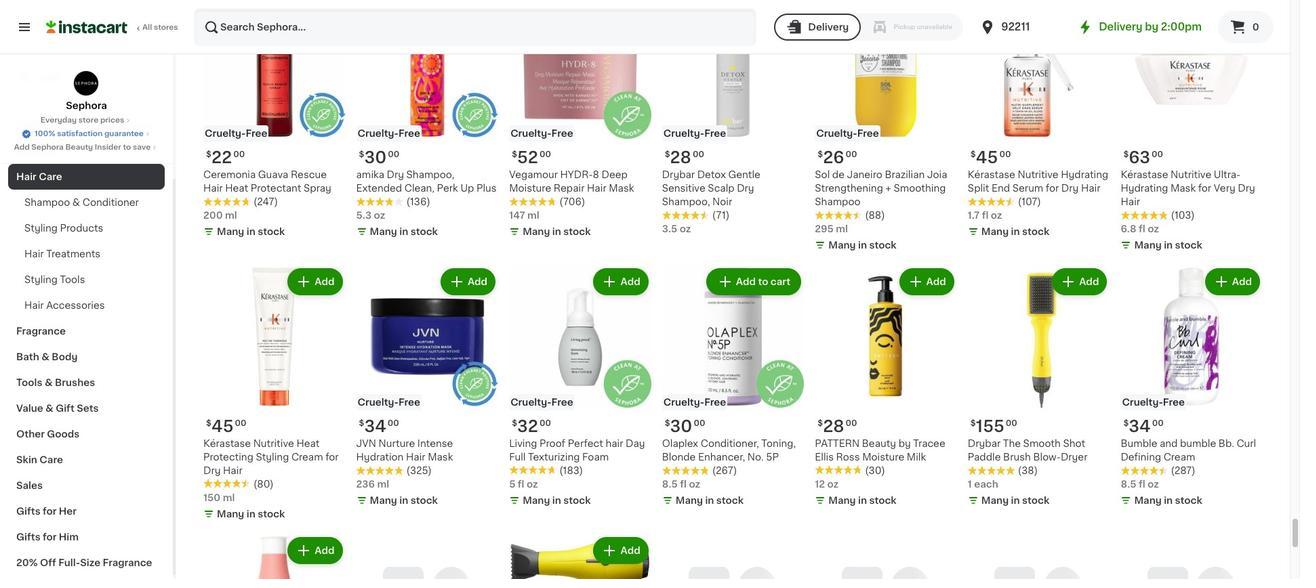 Task type: locate. For each thing, give the bounding box(es) containing it.
dryer
[[1061, 453, 1088, 462]]

oz right the 6.8
[[1148, 224, 1160, 234]]

$ 28 00 up pattern
[[818, 419, 858, 434]]

free for conditioner,
[[705, 398, 727, 407]]

1 34 from the left
[[365, 419, 386, 434]]

8.5
[[662, 480, 678, 489], [1121, 480, 1137, 489]]

many in stock down (183)
[[523, 496, 591, 506]]

in for (30)
[[859, 496, 867, 506]]

in down (706)
[[553, 227, 562, 237]]

$ for ceremonia guava rescue hair heat protectant spray
[[206, 151, 212, 159]]

0 vertical spatial shampoo,
[[407, 170, 455, 180]]

drybar detox gentle sensitive scalp dry shampoo, noir
[[662, 170, 761, 207]]

stock for (325)
[[411, 496, 438, 506]]

hair
[[16, 172, 36, 182], [203, 184, 223, 193], [587, 184, 607, 193], [1082, 184, 1101, 193], [1121, 197, 1141, 207], [24, 250, 44, 259], [24, 301, 44, 311], [406, 453, 426, 462], [223, 466, 243, 476]]

1 horizontal spatial 30
[[671, 419, 693, 434]]

in down '(107)'
[[1012, 227, 1020, 237]]

1 vertical spatial shampoo,
[[662, 197, 710, 207]]

hair inside ceremonia guava rescue hair heat protectant spray
[[203, 184, 223, 193]]

dry inside kérastase nutritive hydrating split end serum for dry hair
[[1062, 184, 1079, 193]]

1 vertical spatial tools
[[16, 378, 42, 388]]

& for shampoo
[[72, 198, 80, 208]]

1 vertical spatial $ 30 00
[[665, 419, 706, 434]]

0 horizontal spatial $ 30 00
[[359, 150, 400, 165]]

kérastase nutritive ultra- hydrating mask for very dry hair
[[1121, 170, 1256, 207]]

in for (325)
[[400, 496, 409, 506]]

1 vertical spatial care
[[40, 456, 63, 465]]

many down 236 ml
[[370, 496, 397, 506]]

ml for 45
[[223, 493, 235, 503]]

dry down gentle
[[737, 184, 755, 193]]

1 horizontal spatial shampoo
[[815, 197, 861, 207]]

0 horizontal spatial beauty
[[65, 144, 93, 151]]

kérastase
[[968, 170, 1016, 180], [1121, 170, 1169, 180], [203, 439, 251, 449]]

cruelty-free up amika
[[358, 129, 421, 138]]

00 for bumble and bumble bb. curl defining cream
[[1153, 420, 1164, 428]]

in for (107)
[[1012, 227, 1020, 237]]

kérastase inside kérastase nutritive heat protecting styling cream for dry hair
[[203, 439, 251, 449]]

cruelty-free for nurture
[[358, 398, 421, 407]]

by
[[1146, 22, 1159, 32], [899, 439, 911, 449]]

00 up extended
[[388, 151, 400, 159]]

0
[[1253, 22, 1260, 32]]

fragrance right size
[[103, 559, 152, 568]]

add button for perfect
[[595, 270, 648, 294]]

dry up extended
[[387, 170, 404, 180]]

& for tools
[[45, 378, 53, 388]]

sephora up store
[[66, 101, 107, 111]]

ml right '295'
[[836, 224, 848, 234]]

1 horizontal spatial kérastase
[[968, 170, 1016, 180]]

1 horizontal spatial fragrance
[[103, 559, 152, 568]]

00 up nurture
[[388, 420, 399, 428]]

free up amika dry shampoo, extended clean, perk up plus
[[399, 129, 421, 138]]

1 cream from the left
[[292, 453, 323, 462]]

1 vertical spatial drybar
[[968, 439, 1001, 449]]

0 horizontal spatial hydrating
[[1062, 170, 1109, 180]]

1 horizontal spatial $ 28 00
[[818, 419, 858, 434]]

stock down '(107)'
[[1023, 227, 1050, 237]]

2 gifts from the top
[[16, 533, 40, 543]]

add button
[[289, 1, 342, 25], [442, 1, 495, 25], [595, 1, 648, 25], [748, 1, 801, 25], [901, 1, 954, 25], [1054, 1, 1107, 25], [1207, 1, 1260, 25], [289, 270, 342, 294], [442, 270, 495, 294], [595, 270, 648, 294], [901, 270, 954, 294], [1054, 270, 1107, 294], [1207, 270, 1260, 294], [289, 539, 342, 563], [595, 539, 648, 563]]

0 horizontal spatial delivery
[[809, 22, 849, 32]]

2 horizontal spatial nutritive
[[1171, 170, 1212, 180]]

0 vertical spatial $ 45 00
[[971, 150, 1012, 165]]

for left hydration
[[326, 453, 339, 462]]

mask down 'deep'
[[609, 184, 634, 193]]

many down 12 oz in the bottom of the page
[[829, 496, 856, 506]]

mask inside jvn nurture intense hydration hair mask
[[428, 453, 453, 462]]

mask inside the kérastase nutritive ultra- hydrating mask for very dry hair
[[1171, 184, 1197, 193]]

1 vertical spatial sephora
[[31, 144, 64, 151]]

shampoo & conditioner
[[24, 198, 139, 208]]

1 horizontal spatial shampoo,
[[662, 197, 710, 207]]

00 for drybar detox gentle sensitive scalp dry shampoo, noir
[[693, 151, 705, 159]]

$ inside $ 32 00
[[512, 420, 518, 428]]

cream
[[292, 453, 323, 462], [1164, 453, 1196, 462]]

gifts down the sales
[[16, 507, 40, 517]]

& for bath
[[42, 353, 49, 362]]

guarantee
[[104, 130, 144, 138]]

1 horizontal spatial tools
[[60, 275, 85, 285]]

dry down protecting
[[203, 466, 221, 476]]

many in stock for (706)
[[523, 227, 591, 237]]

2 cream from the left
[[1164, 453, 1196, 462]]

hydrating inside kérastase nutritive hydrating split end serum for dry hair
[[1062, 170, 1109, 180]]

0 vertical spatial care
[[39, 172, 62, 182]]

shampoo & conditioner link
[[8, 190, 165, 216]]

many for (107)
[[982, 227, 1009, 237]]

all stores
[[142, 24, 178, 31]]

$ inside '$ 52 00'
[[512, 151, 518, 159]]

ellis
[[815, 453, 834, 462]]

150 ml
[[203, 493, 235, 503]]

stock down (325) on the left of page
[[411, 496, 438, 506]]

cruelty-free up '$ 52 00'
[[511, 129, 574, 138]]

+
[[886, 184, 892, 193]]

0 horizontal spatial heat
[[225, 184, 248, 193]]

fl right 1.7
[[983, 211, 989, 220]]

00 inside $ 155 00
[[1006, 420, 1018, 428]]

1 vertical spatial hydrating
[[1121, 184, 1169, 193]]

many down each
[[982, 496, 1009, 506]]

0 vertical spatial drybar
[[662, 170, 695, 180]]

stock
[[258, 227, 285, 237], [564, 227, 591, 237], [411, 227, 438, 237], [1023, 227, 1050, 237], [870, 241, 897, 250], [1176, 241, 1203, 250], [564, 496, 591, 506], [870, 496, 897, 506], [411, 496, 438, 506], [717, 496, 744, 506], [1023, 496, 1050, 506], [1176, 496, 1203, 506], [258, 510, 285, 519]]

in down (103)
[[1165, 241, 1173, 250]]

cruelty-free up olaplex
[[664, 398, 727, 407]]

texturizing
[[528, 453, 580, 462]]

1 horizontal spatial nutritive
[[1018, 170, 1059, 180]]

hydrating
[[1062, 170, 1109, 180], [1121, 184, 1169, 193]]

1 vertical spatial heat
[[297, 439, 320, 449]]

0 vertical spatial moisture
[[509, 184, 552, 193]]

ml right '236'
[[377, 480, 389, 489]]

products
[[60, 224, 103, 233]]

8.5 fl oz
[[662, 480, 701, 489], [1121, 480, 1160, 489]]

236
[[356, 480, 375, 489]]

1 vertical spatial styling
[[24, 275, 58, 285]]

many down defining
[[1135, 496, 1162, 506]]

cruelty- up amika
[[358, 129, 399, 138]]

8.5 fl oz for 30
[[662, 480, 701, 489]]

dry for kérastase nutritive hydrating split end serum for dry hair
[[1062, 184, 1079, 193]]

5.3
[[356, 211, 372, 220]]

00 for olaplex conditioner, toning, blonde enhancer, no. 5p
[[694, 420, 706, 428]]

cream inside 'bumble and bumble bb. curl defining cream'
[[1164, 453, 1196, 462]]

0 horizontal spatial $ 34 00
[[359, 419, 399, 434]]

many in stock for (103)
[[1135, 241, 1203, 250]]

100% satisfaction guarantee button
[[21, 126, 152, 140]]

0 horizontal spatial 8.5
[[662, 480, 678, 489]]

0 horizontal spatial 8.5 fl oz
[[662, 480, 701, 489]]

drybar the smooth shot paddle brush blow-dryer
[[968, 439, 1088, 462]]

32
[[518, 419, 538, 434]]

stock down (30)
[[870, 496, 897, 506]]

(247)
[[254, 197, 278, 207]]

delivery inside button
[[809, 22, 849, 32]]

00 right "26" at right
[[846, 151, 858, 159]]

bb.
[[1219, 439, 1235, 449]]

nutritive inside kérastase nutritive hydrating split end serum for dry hair
[[1018, 170, 1059, 180]]

add for kérastase nutritive ultra- hydrating mask for very dry hair
[[1233, 8, 1253, 18]]

kérastase nutritive heat protecting styling cream for dry hair
[[203, 439, 339, 476]]

hydr-
[[561, 170, 593, 180]]

0 horizontal spatial by
[[899, 439, 911, 449]]

tools down treatments
[[60, 275, 85, 285]]

moisture inside vegamour hydr-8 deep moisture repair hair mask
[[509, 184, 552, 193]]

tools up value at the left
[[16, 378, 42, 388]]

kérastase up end
[[968, 170, 1016, 180]]

cruelty- for amika
[[358, 129, 399, 138]]

many down 5.3 oz
[[370, 227, 397, 237]]

drybar for 155
[[968, 439, 1001, 449]]

1 vertical spatial by
[[899, 439, 911, 449]]

2 vertical spatial beauty
[[863, 439, 897, 449]]

0 horizontal spatial 45
[[212, 419, 234, 434]]

1 vertical spatial 28
[[824, 419, 845, 434]]

1 gifts from the top
[[16, 507, 40, 517]]

0 vertical spatial heat
[[225, 184, 248, 193]]

drybar inside drybar the smooth shot paddle brush blow-dryer
[[968, 439, 1001, 449]]

add for pattern beauty by tracee ellis ross  moisture milk
[[927, 277, 947, 287]]

fragrance link
[[8, 319, 165, 345]]

for inside kérastase nutritive hydrating split end serum for dry hair
[[1046, 184, 1060, 193]]

styling
[[24, 224, 58, 233], [24, 275, 58, 285], [256, 453, 289, 462]]

gifts for him link
[[8, 525, 165, 551]]

bumble and bumble bb. curl defining cream
[[1121, 439, 1257, 462]]

many in stock down (88) at right top
[[829, 241, 897, 250]]

shampoo down strengthening
[[815, 197, 861, 207]]

intense
[[418, 439, 453, 449]]

drybar up paddle at the right
[[968, 439, 1001, 449]]

0 vertical spatial 30
[[365, 150, 387, 165]]

shampoo, inside drybar detox gentle sensitive scalp dry shampoo, noir
[[662, 197, 710, 207]]

milk
[[907, 453, 927, 462]]

drybar inside drybar detox gentle sensitive scalp dry shampoo, noir
[[662, 170, 695, 180]]

0 horizontal spatial nutritive
[[253, 439, 294, 449]]

nutritive for cream
[[253, 439, 294, 449]]

00 inside the $ 26 00
[[846, 151, 858, 159]]

mask
[[609, 184, 634, 193], [1171, 184, 1197, 193], [428, 453, 453, 462]]

add button for shampoo,
[[442, 1, 495, 25]]

1 vertical spatial gifts
[[16, 533, 40, 543]]

ml for 26
[[836, 224, 848, 234]]

1 horizontal spatial moisture
[[863, 453, 905, 462]]

2 $ 34 00 from the left
[[1124, 419, 1164, 434]]

repair
[[554, 184, 585, 193]]

$ inside $ 22 00
[[206, 151, 212, 159]]

0 horizontal spatial shampoo,
[[407, 170, 455, 180]]

stock for (247)
[[258, 227, 285, 237]]

0 vertical spatial $ 28 00
[[665, 150, 705, 165]]

shampoo, up clean, at the left of the page
[[407, 170, 455, 180]]

add button for heat
[[289, 270, 342, 294]]

5p
[[767, 453, 779, 462]]

nutritive up (80)
[[253, 439, 294, 449]]

hydration
[[356, 453, 404, 462]]

0 horizontal spatial sephora
[[31, 144, 64, 151]]

None search field
[[194, 8, 757, 46]]

1 horizontal spatial cream
[[1164, 453, 1196, 462]]

in down (287)
[[1165, 496, 1173, 506]]

cruelty-free up detox
[[664, 129, 727, 138]]

kérastase nutritive hydrating split end serum for dry hair
[[968, 170, 1109, 193]]

1 horizontal spatial $ 30 00
[[665, 419, 706, 434]]

0 horizontal spatial mask
[[428, 453, 453, 462]]

1 horizontal spatial beauty
[[119, 121, 154, 130]]

1 horizontal spatial delivery
[[1100, 22, 1143, 32]]

00 up the
[[1006, 420, 1018, 428]]

many in stock down 6.8 fl oz
[[1135, 241, 1203, 250]]

buy it again link
[[8, 37, 165, 64]]

add for kérastase nutritive heat protecting styling cream for dry hair
[[315, 277, 335, 287]]

1 horizontal spatial to
[[759, 277, 769, 287]]

5 fl oz
[[509, 480, 538, 489]]

mask up (103)
[[1171, 184, 1197, 193]]

hair inside vegamour hydr-8 deep moisture repair hair mask
[[587, 184, 607, 193]]

dry inside kérastase nutritive heat protecting styling cream for dry hair
[[203, 466, 221, 476]]

0 vertical spatial 45
[[976, 150, 999, 165]]

free for dry
[[399, 129, 421, 138]]

delivery for delivery by 2:00pm
[[1100, 22, 1143, 32]]

full
[[509, 453, 526, 462]]

cruelty- for vegamour
[[511, 129, 552, 138]]

1 horizontal spatial by
[[1146, 22, 1159, 32]]

295 ml
[[815, 224, 848, 234]]

add button for rescue
[[289, 1, 342, 25]]

dry right very
[[1239, 184, 1256, 193]]

28 up pattern
[[824, 419, 845, 434]]

30 for olaplex
[[671, 419, 693, 434]]

$ 28 00 for pattern
[[818, 419, 858, 434]]

stock down (103)
[[1176, 241, 1203, 250]]

1 horizontal spatial 8.5
[[1121, 480, 1137, 489]]

many for (706)
[[523, 227, 550, 237]]

to down guarantee
[[123, 144, 131, 151]]

2 vertical spatial styling
[[256, 453, 289, 462]]

cruelty- for bumble
[[1123, 398, 1164, 407]]

stock down (136)
[[411, 227, 438, 237]]

add to cart button
[[708, 270, 801, 294]]

shampoo, down sensitive
[[662, 197, 710, 207]]

45 up split in the right top of the page
[[976, 150, 999, 165]]

1 horizontal spatial hydrating
[[1121, 184, 1169, 193]]

add button for janeiro
[[901, 1, 954, 25]]

2 34 from the left
[[1129, 419, 1151, 434]]

add
[[315, 8, 335, 18], [468, 8, 488, 18], [621, 8, 641, 18], [774, 8, 794, 18], [927, 8, 947, 18], [1080, 8, 1100, 18], [1233, 8, 1253, 18], [14, 144, 30, 151], [315, 277, 335, 287], [468, 277, 488, 287], [621, 277, 641, 287], [736, 277, 756, 287], [927, 277, 947, 287], [1080, 277, 1100, 287], [1233, 277, 1253, 287], [315, 546, 335, 556], [621, 546, 641, 556]]

product group
[[203, 0, 346, 241], [356, 0, 499, 241], [509, 0, 652, 241], [662, 0, 805, 236], [815, 0, 958, 255], [968, 0, 1111, 241], [1121, 0, 1264, 255], [203, 266, 346, 524], [356, 266, 499, 510], [509, 266, 652, 510], [662, 266, 805, 510], [815, 266, 958, 510], [968, 266, 1111, 510], [1121, 266, 1264, 510], [203, 535, 346, 580], [509, 535, 652, 580]]

cruelty-free up $ 32 00
[[511, 398, 574, 407]]

sephora down the 100%
[[31, 144, 64, 151]]

34 up jvn
[[365, 419, 386, 434]]

0 horizontal spatial $ 28 00
[[665, 150, 705, 165]]

1 $ 34 00 from the left
[[359, 419, 399, 434]]

sephora
[[66, 101, 107, 111], [31, 144, 64, 151]]

free for guava
[[246, 129, 268, 138]]

1 horizontal spatial 45
[[976, 150, 999, 165]]

0 vertical spatial styling
[[24, 224, 58, 233]]

63
[[1129, 150, 1151, 165]]

oz right 1.7
[[991, 211, 1003, 220]]

dry inside drybar detox gentle sensitive scalp dry shampoo, noir
[[737, 184, 755, 193]]

for left very
[[1199, 184, 1212, 193]]

nutritive for for
[[1171, 170, 1212, 180]]

$ 34 00 up bumble
[[1124, 419, 1164, 434]]

00 inside $ 32 00
[[540, 420, 551, 428]]

add for jvn nurture intense hydration hair mask
[[468, 277, 488, 287]]

45 for kérastase nutritive heat protecting styling cream for dry hair
[[212, 419, 234, 434]]

& inside "link"
[[42, 353, 49, 362]]

everyday store prices link
[[41, 115, 132, 126]]

$ inside $ 63 00
[[1124, 151, 1129, 159]]

295
[[815, 224, 834, 234]]

0 horizontal spatial kérastase
[[203, 439, 251, 449]]

cruelty- up olaplex
[[664, 398, 705, 407]]

in for (183)
[[553, 496, 562, 506]]

add button for gentle
[[748, 1, 801, 25]]

nutritive for serum
[[1018, 170, 1059, 180]]

fl down blonde
[[680, 480, 687, 489]]

free up guava
[[246, 129, 268, 138]]

00 right 32
[[540, 420, 551, 428]]

00 for ceremonia guava rescue hair heat protectant spray
[[233, 151, 245, 159]]

party
[[56, 121, 83, 130]]

1 vertical spatial moisture
[[863, 453, 905, 462]]

1 horizontal spatial mask
[[609, 184, 634, 193]]

0 horizontal spatial 28
[[671, 150, 692, 165]]

kérastase inside kérastase nutritive hydrating split end serum for dry hair
[[968, 170, 1016, 180]]

to left the cart
[[759, 277, 769, 287]]

0 horizontal spatial 34
[[365, 419, 386, 434]]

0 vertical spatial hydrating
[[1062, 170, 1109, 180]]

fl right the 6.8
[[1139, 224, 1146, 234]]

many in stock down (325) on the left of page
[[370, 496, 438, 506]]

many in stock for (247)
[[217, 227, 285, 237]]

beauty up save
[[119, 121, 154, 130]]

stock down (247) at the left of the page
[[258, 227, 285, 237]]

stock for (38)
[[1023, 496, 1050, 506]]

1 vertical spatial $ 28 00
[[818, 419, 858, 434]]

1 horizontal spatial 28
[[824, 419, 845, 434]]

styling for styling tools
[[24, 275, 58, 285]]

00 up end
[[1000, 151, 1012, 159]]

0 horizontal spatial shampoo
[[24, 198, 70, 208]]

bath
[[16, 353, 39, 362]]

styling up hair treatments
[[24, 224, 58, 233]]

many for (80)
[[217, 510, 244, 519]]

add for living proof perfect hair day full texturizing foam
[[621, 277, 641, 287]]

&
[[72, 198, 80, 208], [42, 353, 49, 362], [45, 378, 53, 388], [45, 404, 53, 414]]

2 8.5 fl oz from the left
[[1121, 480, 1160, 489]]

free for de
[[858, 129, 880, 138]]

many down 6.8 fl oz
[[1135, 241, 1162, 250]]

1 horizontal spatial drybar
[[968, 439, 1001, 449]]

moisture inside pattern beauty by tracee ellis ross  moisture milk
[[863, 453, 905, 462]]

$ inside $ 155 00
[[971, 420, 976, 428]]

0 vertical spatial fragrance
[[16, 327, 66, 336]]

cruelty- for ceremonia
[[205, 129, 246, 138]]

shampoo down hair care
[[24, 198, 70, 208]]

0 vertical spatial gifts
[[16, 507, 40, 517]]

him
[[59, 533, 79, 543]]

moisture up (30)
[[863, 453, 905, 462]]

30 up amika
[[365, 150, 387, 165]]

tracee
[[914, 439, 946, 449]]

free up conditioner,
[[705, 398, 727, 407]]

1 horizontal spatial 34
[[1129, 419, 1151, 434]]

1 vertical spatial $ 45 00
[[206, 419, 247, 434]]

45 for kérastase nutritive hydrating split end serum for dry hair
[[976, 150, 999, 165]]

0 vertical spatial to
[[123, 144, 131, 151]]

many in stock down the (38)
[[982, 496, 1050, 506]]

kérastase for hydrating
[[1121, 170, 1169, 180]]

plus
[[477, 184, 497, 193]]

0 vertical spatial tools
[[60, 275, 85, 285]]

1 8.5 from the left
[[662, 480, 678, 489]]

cruelty-free for dry
[[358, 129, 421, 138]]

cruelty-free up nurture
[[358, 398, 421, 407]]

pattern
[[815, 439, 860, 449]]

nutritive inside kérastase nutritive heat protecting styling cream for dry hair
[[253, 439, 294, 449]]

cruelty-free for de
[[817, 129, 880, 138]]

end
[[992, 184, 1011, 193]]

hair inside kérastase nutritive hydrating split end serum for dry hair
[[1082, 184, 1101, 193]]

many in stock for (38)
[[982, 496, 1050, 506]]

00 right 22
[[233, 151, 245, 159]]

sol
[[815, 170, 830, 180]]

0 horizontal spatial drybar
[[662, 170, 695, 180]]

00 inside '$ 52 00'
[[540, 151, 551, 159]]

in for (247)
[[247, 227, 256, 237]]

0 vertical spatial $ 30 00
[[359, 150, 400, 165]]

many for (247)
[[217, 227, 244, 237]]

1 8.5 fl oz from the left
[[662, 480, 701, 489]]

1 horizontal spatial $ 45 00
[[971, 150, 1012, 165]]

0 vertical spatial 28
[[671, 150, 692, 165]]

conditioner,
[[701, 439, 760, 449]]

in down the (38)
[[1012, 496, 1020, 506]]

1 vertical spatial 45
[[212, 419, 234, 434]]

$ inside the $ 26 00
[[818, 151, 824, 159]]

0 horizontal spatial cream
[[292, 453, 323, 462]]

in down (267) at the right of page
[[706, 496, 714, 506]]

deep
[[602, 170, 628, 180]]

cruelty- up bumble
[[1123, 398, 1164, 407]]

gifts for him
[[16, 533, 79, 543]]

2 horizontal spatial beauty
[[863, 439, 897, 449]]

2 8.5 from the left
[[1121, 480, 1137, 489]]

Search field
[[195, 9, 756, 45]]

goods
[[47, 430, 80, 440]]

$ for amika dry shampoo, extended clean, perk up plus
[[359, 151, 365, 159]]

1 vertical spatial fragrance
[[103, 559, 152, 568]]

nutritive inside the kérastase nutritive ultra- hydrating mask for very dry hair
[[1171, 170, 1212, 180]]

1 horizontal spatial $ 34 00
[[1124, 419, 1164, 434]]

many for (183)
[[523, 496, 550, 506]]

0 horizontal spatial moisture
[[509, 184, 552, 193]]

(38)
[[1019, 466, 1038, 476]]

toning,
[[762, 439, 796, 449]]

smooth
[[1024, 439, 1061, 449]]

2 horizontal spatial kérastase
[[1121, 170, 1169, 180]]

in down (183)
[[553, 496, 562, 506]]

(107)
[[1019, 197, 1042, 207]]

2 horizontal spatial mask
[[1171, 184, 1197, 193]]

1 horizontal spatial 8.5 fl oz
[[1121, 480, 1160, 489]]

0 horizontal spatial 30
[[365, 150, 387, 165]]

$ 30 00 up amika
[[359, 150, 400, 165]]

free up proof
[[552, 398, 574, 407]]

add inside button
[[736, 277, 756, 287]]

$ 30 00 for amika
[[359, 150, 400, 165]]

20% off full-size fragrance link
[[8, 551, 165, 577]]

styling tools
[[24, 275, 85, 285]]

in for (267)
[[706, 496, 714, 506]]

styling down hair treatments
[[24, 275, 58, 285]]

free up hydr-
[[552, 129, 574, 138]]

28 up sensitive
[[671, 150, 692, 165]]

1 vertical spatial 30
[[671, 419, 693, 434]]

product group containing 63
[[1121, 0, 1264, 255]]

joia
[[928, 170, 948, 180]]

dry inside the kérastase nutritive ultra- hydrating mask for very dry hair
[[1239, 184, 1256, 193]]

many in stock down (30)
[[829, 496, 897, 506]]

0 vertical spatial sephora
[[66, 101, 107, 111]]

in down (247) at the left of the page
[[247, 227, 256, 237]]

& for value
[[45, 404, 53, 414]]

cruelty-free up bumble
[[1123, 398, 1185, 407]]

34 for bumble
[[1129, 419, 1151, 434]]

00 inside $ 63 00
[[1152, 151, 1164, 159]]

$
[[206, 151, 212, 159], [512, 151, 518, 159], [818, 151, 824, 159], [359, 151, 365, 159], [665, 151, 671, 159], [971, 151, 976, 159], [1124, 151, 1129, 159], [206, 420, 212, 428], [512, 420, 518, 428], [818, 420, 824, 428], [359, 420, 365, 428], [665, 420, 671, 428], [971, 420, 976, 428], [1124, 420, 1129, 428]]

shampoo, inside amika dry shampoo, extended clean, perk up plus
[[407, 170, 455, 180]]

protecting
[[203, 453, 254, 462]]

1 vertical spatial to
[[759, 277, 769, 287]]

kérastase inside the kérastase nutritive ultra- hydrating mask for very dry hair
[[1121, 170, 1169, 180]]

28 for pattern
[[824, 419, 845, 434]]

00 inside $ 22 00
[[233, 151, 245, 159]]

in for (38)
[[1012, 496, 1020, 506]]

moisture down vegamour
[[509, 184, 552, 193]]

0 horizontal spatial $ 45 00
[[206, 419, 247, 434]]

1 horizontal spatial heat
[[297, 439, 320, 449]]

heat left jvn
[[297, 439, 320, 449]]

brush
[[1004, 453, 1032, 462]]

00 for kérastase nutritive hydrating split end serum for dry hair
[[1000, 151, 1012, 159]]

8.5 fl oz down defining
[[1121, 480, 1160, 489]]

free up detox
[[705, 129, 727, 138]]

$ 34 00 for jvn
[[359, 419, 399, 434]]

add for ceremonia guava rescue hair heat protectant spray
[[315, 8, 335, 18]]

0 vertical spatial by
[[1146, 22, 1159, 32]]

store
[[79, 117, 98, 124]]

5
[[509, 480, 516, 489]]

paddle
[[968, 453, 1001, 462]]

many in stock for (88)
[[829, 241, 897, 250]]

other
[[16, 430, 45, 440]]



Task type: vqa. For each thing, say whether or not it's contained in the screenshot.
30 to the left
yes



Task type: describe. For each thing, give the bounding box(es) containing it.
olaplex
[[662, 439, 699, 449]]

other goods
[[16, 430, 80, 440]]

buy
[[38, 45, 57, 55]]

3.5 oz
[[662, 224, 691, 234]]

stock for (136)
[[411, 227, 438, 237]]

blow-
[[1034, 453, 1061, 462]]

stores
[[154, 24, 178, 31]]

in for (80)
[[247, 510, 256, 519]]

00 for sol de janeiro brazilian joia strengthening + smoothing shampoo
[[846, 151, 858, 159]]

for inside the kérastase nutritive ultra- hydrating mask for very dry hair
[[1199, 184, 1212, 193]]

sol de janeiro brazilian joia strengthening + smoothing shampoo
[[815, 170, 948, 207]]

6.8 fl oz
[[1121, 224, 1160, 234]]

dry for kérastase nutritive heat protecting styling cream for dry hair
[[203, 466, 221, 476]]

fl for 63
[[1139, 224, 1146, 234]]

many in stock for (80)
[[217, 510, 285, 519]]

stock for (267)
[[717, 496, 744, 506]]

$ for pattern beauty by tracee ellis ross  moisture milk
[[818, 420, 824, 428]]

ross
[[837, 453, 860, 462]]

cruelty-free for guava
[[205, 129, 268, 138]]

ultra-
[[1215, 170, 1241, 180]]

bath & body link
[[8, 345, 165, 370]]

each
[[975, 480, 999, 489]]

styling tools link
[[8, 267, 165, 293]]

pattern beauty by tracee ellis ross  moisture milk
[[815, 439, 946, 462]]

many for (38)
[[982, 496, 1009, 506]]

add button for 8
[[595, 1, 648, 25]]

blonde
[[662, 453, 696, 462]]

sephora logo image
[[74, 71, 99, 96]]

8.5 for 30
[[662, 480, 678, 489]]

0 horizontal spatial tools
[[16, 378, 42, 388]]

sensitive
[[662, 184, 706, 193]]

hair inside jvn nurture intense hydration hair mask
[[406, 453, 426, 462]]

stock for (107)
[[1023, 227, 1050, 237]]

fragrance inside 'link'
[[103, 559, 152, 568]]

de
[[833, 170, 845, 180]]

stock for (88)
[[870, 241, 897, 250]]

34 for jvn
[[365, 419, 386, 434]]

in for (103)
[[1165, 241, 1173, 250]]

$ for drybar the smooth shot paddle brush blow-dryer
[[971, 420, 976, 428]]

cruelty-free for hydr-
[[511, 129, 574, 138]]

free for proof
[[552, 398, 574, 407]]

add button for hydrating
[[1054, 1, 1107, 25]]

free for and
[[1164, 398, 1185, 407]]

236 ml
[[356, 480, 389, 489]]

detox
[[698, 170, 726, 180]]

oz right 5
[[527, 480, 538, 489]]

full-
[[58, 559, 80, 568]]

$ for vegamour hydr-8 deep moisture repair hair mask
[[512, 151, 518, 159]]

everyday store prices
[[41, 117, 124, 124]]

00 for drybar the smooth shot paddle brush blow-dryer
[[1006, 420, 1018, 428]]

for left her at left
[[43, 507, 57, 517]]

1 vertical spatial beauty
[[65, 144, 93, 151]]

makeup link
[[8, 138, 165, 164]]

very
[[1215, 184, 1236, 193]]

product group containing 32
[[509, 266, 652, 510]]

shampoo inside sol de janeiro brazilian joia strengthening + smoothing shampoo
[[815, 197, 861, 207]]

service type group
[[775, 14, 964, 41]]

many in stock for (183)
[[523, 496, 591, 506]]

stock for (183)
[[564, 496, 591, 506]]

$ for drybar detox gentle sensitive scalp dry shampoo, noir
[[665, 151, 671, 159]]

product group containing 52
[[509, 0, 652, 241]]

00 for amika dry shampoo, extended clean, perk up plus
[[388, 151, 400, 159]]

in for (287)
[[1165, 496, 1173, 506]]

hair inside kérastase nutritive heat protecting styling cream for dry hair
[[223, 466, 243, 476]]

oz down blonde
[[689, 480, 701, 489]]

147 ml
[[509, 211, 540, 220]]

fl for 45
[[983, 211, 989, 220]]

many for (267)
[[676, 496, 703, 506]]

kérastase for split
[[968, 170, 1016, 180]]

$ 30 00 for olaplex
[[665, 419, 706, 434]]

makeup
[[16, 147, 55, 156]]

1 each
[[968, 480, 999, 489]]

$ 52 00
[[512, 150, 551, 165]]

dry for kérastase nutritive ultra- hydrating mask for very dry hair
[[1239, 184, 1256, 193]]

perfect
[[568, 439, 604, 449]]

cruelty-free for and
[[1123, 398, 1185, 407]]

add button for smooth
[[1054, 270, 1107, 294]]

00 for vegamour hydr-8 deep moisture repair hair mask
[[540, 151, 551, 159]]

many in stock for (267)
[[676, 496, 744, 506]]

day
[[626, 439, 645, 449]]

cream inside kérastase nutritive heat protecting styling cream for dry hair
[[292, 453, 323, 462]]

product group containing 155
[[968, 266, 1111, 510]]

bumble
[[1181, 439, 1217, 449]]

dry inside amika dry shampoo, extended clean, perk up plus
[[387, 170, 404, 180]]

for inside kérastase nutritive heat protecting styling cream for dry hair
[[326, 453, 339, 462]]

(183)
[[560, 466, 583, 476]]

beauty inside pattern beauty by tracee ellis ross  moisture milk
[[863, 439, 897, 449]]

fl for 32
[[518, 480, 525, 489]]

many in stock for (287)
[[1135, 496, 1203, 506]]

enhancer,
[[699, 453, 746, 462]]

care for hair care
[[39, 172, 62, 182]]

to inside button
[[759, 277, 769, 287]]

many for (103)
[[1135, 241, 1162, 250]]

(267)
[[713, 466, 737, 476]]

satisfaction
[[57, 130, 103, 138]]

add for drybar detox gentle sensitive scalp dry shampoo, noir
[[774, 8, 794, 18]]

0 button
[[1219, 11, 1274, 43]]

living proof perfect hair day full texturizing foam
[[509, 439, 645, 462]]

0 horizontal spatial fragrance
[[16, 327, 66, 336]]

$ 34 00 for bumble
[[1124, 419, 1164, 434]]

styling inside kérastase nutritive heat protecting styling cream for dry hair
[[256, 453, 289, 462]]

cruelty-free for conditioner,
[[664, 398, 727, 407]]

mask inside vegamour hydr-8 deep moisture repair hair mask
[[609, 184, 634, 193]]

noir
[[713, 197, 733, 207]]

$ 28 00 for drybar
[[665, 150, 705, 165]]

heat inside kérastase nutritive heat protecting styling cream for dry hair
[[297, 439, 320, 449]]

cruelty- for jvn
[[358, 398, 399, 407]]

hair accessories
[[24, 301, 105, 311]]

add for bumble and bumble bb. curl defining cream
[[1233, 277, 1253, 287]]

skin
[[16, 456, 37, 465]]

20%
[[16, 559, 38, 568]]

add sephora beauty insider to save
[[14, 144, 151, 151]]

scalp
[[708, 184, 735, 193]]

in for (88)
[[859, 241, 867, 250]]

$ for kérastase nutritive hydrating split end serum for dry hair
[[971, 151, 976, 159]]

fl for 34
[[1139, 480, 1146, 489]]

it
[[60, 45, 66, 55]]

6.8
[[1121, 224, 1137, 234]]

$ 45 00 for kérastase nutritive hydrating split end serum for dry hair
[[971, 150, 1012, 165]]

sets
[[77, 404, 99, 414]]

for left "him"
[[43, 533, 57, 543]]

all stores link
[[46, 8, 179, 46]]

oz right 5.3
[[374, 211, 385, 220]]

many for (287)
[[1135, 496, 1162, 506]]

$ for jvn nurture intense hydration hair mask
[[359, 420, 365, 428]]

hair
[[606, 439, 624, 449]]

guava
[[258, 170, 288, 180]]

$ 155 00
[[971, 419, 1018, 434]]

value & gift sets
[[16, 404, 99, 414]]

8
[[593, 170, 600, 180]]

gifts for gifts for her
[[16, 507, 40, 517]]

0 vertical spatial beauty
[[119, 121, 154, 130]]

0 horizontal spatial to
[[123, 144, 131, 151]]

cruelty- for living
[[511, 398, 552, 407]]

instacart logo image
[[46, 19, 128, 35]]

delivery by 2:00pm
[[1100, 22, 1203, 32]]

holiday
[[16, 121, 54, 130]]

product group containing 26
[[815, 0, 958, 255]]

8.5 for 34
[[1121, 480, 1137, 489]]

(103)
[[1172, 211, 1196, 220]]

shot
[[1064, 439, 1086, 449]]

hair care
[[16, 172, 62, 182]]

52
[[518, 150, 538, 165]]

8.5 fl oz for 34
[[1121, 480, 1160, 489]]

3.5
[[662, 224, 678, 234]]

(71)
[[713, 211, 730, 220]]

$ 32 00
[[512, 419, 551, 434]]

by inside pattern beauty by tracee ellis ross  moisture milk
[[899, 439, 911, 449]]

hydrating inside the kérastase nutritive ultra- hydrating mask for very dry hair
[[1121, 184, 1169, 193]]

22
[[212, 150, 232, 165]]

serum
[[1013, 184, 1044, 193]]

00 for pattern beauty by tracee ellis ross  moisture milk
[[846, 420, 858, 428]]

stock for (30)
[[870, 496, 897, 506]]

oz right "12"
[[828, 480, 839, 489]]

heat inside ceremonia guava rescue hair heat protectant spray
[[225, 184, 248, 193]]

gifts for gifts for him
[[16, 533, 40, 543]]

oz down defining
[[1148, 480, 1160, 489]]

amika
[[356, 170, 385, 180]]

cart
[[771, 277, 791, 287]]

many in stock for (107)
[[982, 227, 1050, 237]]

foam
[[583, 453, 609, 462]]

oz right 3.5
[[680, 224, 691, 234]]

bath & body
[[16, 353, 78, 362]]

prices
[[100, 117, 124, 124]]

add button for intense
[[442, 270, 495, 294]]

up
[[461, 184, 474, 193]]

1 horizontal spatial sephora
[[66, 101, 107, 111]]

smoothing
[[894, 184, 946, 193]]

$ 63 00
[[1124, 150, 1164, 165]]

147
[[509, 211, 525, 220]]

many for (88)
[[829, 241, 856, 250]]

skin care link
[[8, 448, 165, 473]]

save
[[133, 144, 151, 151]]

1.7
[[968, 211, 980, 220]]

many for (30)
[[829, 496, 856, 506]]

add button for by
[[901, 270, 954, 294]]

00 for kérastase nutritive ultra- hydrating mask for very dry hair
[[1152, 151, 1164, 159]]

add for amika dry shampoo, extended clean, perk up plus
[[468, 8, 488, 18]]

$ for living proof perfect hair day full texturizing foam
[[512, 420, 518, 428]]

sephora inside add sephora beauty insider to save link
[[31, 144, 64, 151]]

stock for (80)
[[258, 510, 285, 519]]

5.3 oz
[[356, 211, 385, 220]]

2:00pm
[[1162, 22, 1203, 32]]

many in stock for (30)
[[829, 496, 897, 506]]

(706)
[[560, 197, 586, 207]]

body
[[52, 353, 78, 362]]

add button for ultra-
[[1207, 1, 1260, 25]]

hair inside the kérastase nutritive ultra- hydrating mask for very dry hair
[[1121, 197, 1141, 207]]

add for vegamour hydr-8 deep moisture repair hair mask
[[621, 8, 641, 18]]

ml for 22
[[225, 211, 237, 220]]

$ for kérastase nutritive heat protecting styling cream for dry hair
[[206, 420, 212, 428]]

155
[[976, 419, 1005, 434]]

add for drybar the smooth shot paddle brush blow-dryer
[[1080, 277, 1100, 287]]

ml for 52
[[528, 211, 540, 220]]

styling products
[[24, 224, 103, 233]]

cruelty- for sol
[[817, 129, 858, 138]]

many in stock for (136)
[[370, 227, 438, 237]]

00 for living proof perfect hair day full texturizing foam
[[540, 420, 551, 428]]

add to cart
[[736, 277, 791, 287]]

product group containing 22
[[203, 0, 346, 241]]

cruelty- for drybar
[[664, 129, 705, 138]]



